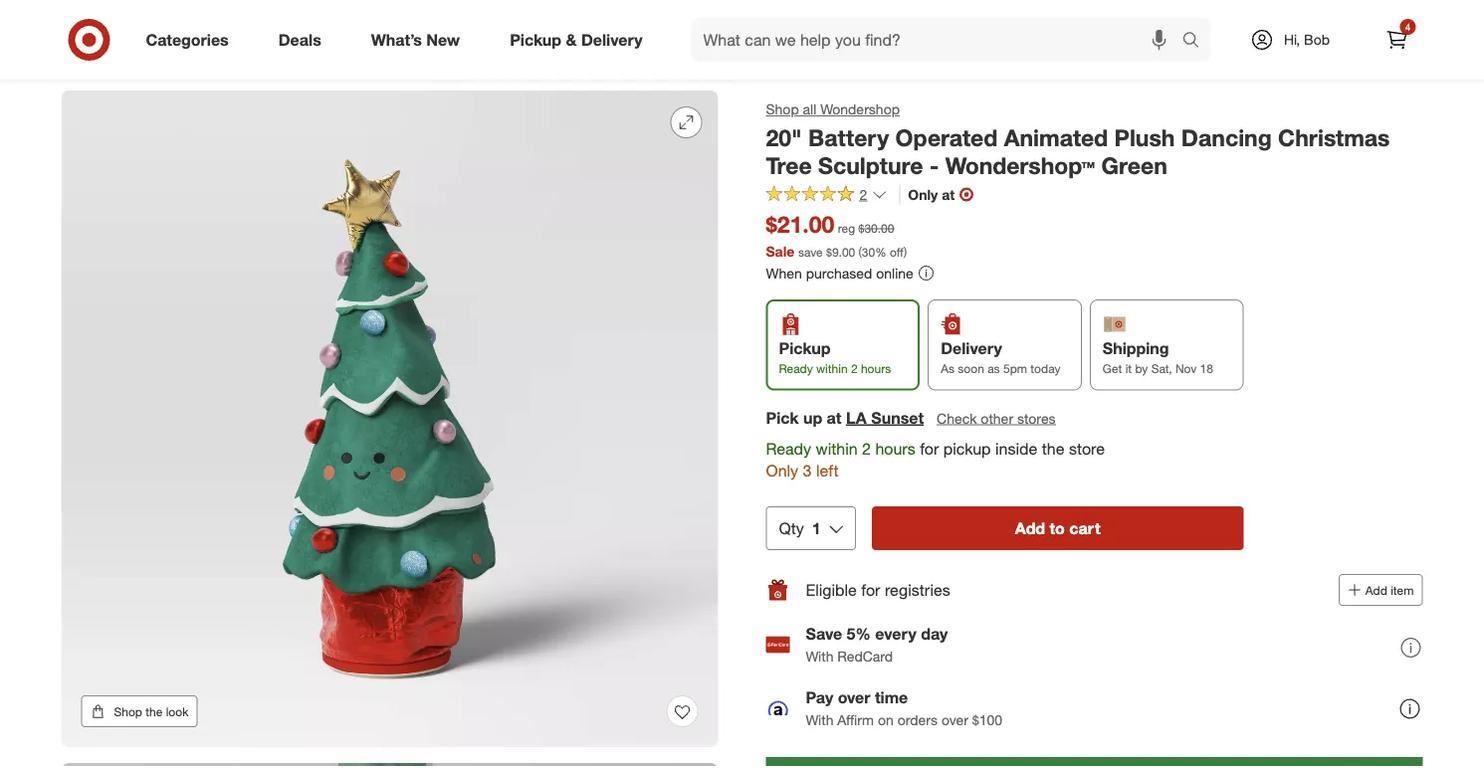 Task type: vqa. For each thing, say whether or not it's contained in the screenshot.
&
yes



Task type: locate. For each thing, give the bounding box(es) containing it.
1 vertical spatial hours
[[875, 439, 915, 458]]

1 vertical spatial ready
[[766, 439, 811, 458]]

0 horizontal spatial shop
[[114, 704, 142, 719]]

what's new link
[[354, 18, 485, 62]]

within inside 'pickup ready within 2 hours'
[[816, 362, 848, 376]]

store
[[1069, 439, 1105, 458]]

1 horizontal spatial christmas
[[1278, 123, 1390, 151]]

1 vertical spatial 2
[[851, 362, 858, 376]]

for left the pickup
[[920, 439, 939, 458]]

the left look
[[146, 704, 163, 719]]

0 vertical spatial add
[[1015, 519, 1045, 538]]

search
[[1173, 32, 1221, 51]]

hours up 'la sunset' button
[[861, 362, 891, 376]]

0 vertical spatial ready
[[779, 362, 813, 376]]

2 vertical spatial 2
[[862, 439, 871, 458]]

1 horizontal spatial only
[[908, 186, 938, 203]]

within up pick up at la sunset
[[816, 362, 848, 376]]

0 horizontal spatial add
[[1015, 519, 1045, 538]]

only at
[[908, 186, 955, 203]]

0 horizontal spatial delivery
[[581, 30, 643, 49]]

off
[[890, 244, 904, 259]]

pickup
[[510, 30, 561, 49], [779, 339, 831, 358]]

delivery inside "delivery as soon as 5pm today"
[[941, 339, 1002, 358]]

0 vertical spatial hours
[[861, 362, 891, 376]]

over
[[838, 688, 870, 708], [942, 711, 968, 729]]

2 horizontal spatial shop
[[766, 101, 799, 118]]

with down the save
[[806, 648, 834, 665]]

delivery inside "link"
[[581, 30, 643, 49]]

within
[[816, 362, 848, 376], [816, 439, 858, 458]]

ready inside 'pickup ready within 2 hours'
[[779, 362, 813, 376]]

purchased
[[806, 264, 872, 282]]

2 down "sculpture"
[[859, 186, 867, 203]]

1 vertical spatial add
[[1365, 583, 1387, 598]]

pick
[[766, 408, 799, 427]]

pickup for &
[[510, 30, 561, 49]]

-
[[930, 152, 939, 180]]

christmas
[[484, 52, 547, 69], [1278, 123, 1390, 151]]

pay
[[806, 688, 833, 708]]

0 horizontal spatial pickup
[[510, 30, 561, 49]]

green
[[1101, 152, 1167, 180]]

christmas inside shop all wondershop 20" battery operated animated plush dancing christmas tree sculpture - wondershop™ green
[[1278, 123, 1390, 151]]

check
[[937, 409, 977, 427]]

shop inside image gallery element
[[114, 704, 142, 719]]

0 vertical spatial pickup
[[510, 30, 561, 49]]

time
[[875, 688, 908, 708]]

shop left all
[[766, 101, 799, 118]]

affirm
[[837, 711, 874, 729]]

1 horizontal spatial over
[[942, 711, 968, 729]]

day
[[921, 625, 948, 644]]

add left item
[[1365, 583, 1387, 598]]

1 vertical spatial shop
[[766, 101, 799, 118]]

1 horizontal spatial at
[[942, 186, 955, 203]]

0 horizontal spatial over
[[838, 688, 870, 708]]

on
[[878, 711, 894, 729]]

within up left
[[816, 439, 858, 458]]

1 horizontal spatial for
[[920, 439, 939, 458]]

christmas down 'bob'
[[1278, 123, 1390, 151]]

delivery up soon
[[941, 339, 1002, 358]]

1 vertical spatial christmas
[[1278, 123, 1390, 151]]

with down pay
[[806, 711, 834, 729]]

plush
[[1114, 123, 1175, 151]]

what's new
[[371, 30, 460, 49]]

20"
[[766, 123, 802, 151]]

pay over time with affirm on orders over $100
[[806, 688, 1002, 729]]

1 vertical spatial delivery
[[941, 339, 1002, 358]]

1 vertical spatial for
[[861, 580, 880, 600]]

sat,
[[1151, 362, 1172, 376]]

add left 'to' on the bottom
[[1015, 519, 1045, 538]]

add
[[1015, 519, 1045, 538], [1365, 583, 1387, 598]]

0 vertical spatial the
[[1042, 439, 1065, 458]]

1 with from the top
[[806, 648, 834, 665]]

holiday shop link
[[112, 52, 196, 69]]

the left store
[[1042, 439, 1065, 458]]

)
[[904, 244, 907, 259]]

0 horizontal spatial christmas
[[484, 52, 547, 69]]

with inside save 5% every day with redcard
[[806, 648, 834, 665]]

target
[[61, 52, 99, 69]]

pick up at la sunset
[[766, 408, 924, 427]]

christmas right indoor
[[484, 52, 547, 69]]

shipping
[[1103, 339, 1169, 358]]

1 horizontal spatial shop
[[163, 52, 196, 69]]

ready
[[779, 362, 813, 376], [766, 439, 811, 458]]

1 vertical spatial the
[[146, 704, 163, 719]]

2
[[859, 186, 867, 203], [851, 362, 858, 376], [862, 439, 871, 458]]

$
[[826, 244, 832, 259]]

indoor
[[439, 52, 480, 69]]

delivery
[[581, 30, 643, 49], [941, 339, 1002, 358]]

shop left look
[[114, 704, 142, 719]]

the
[[1042, 439, 1065, 458], [146, 704, 163, 719]]

check other stores
[[937, 409, 1056, 427]]

1 vertical spatial only
[[766, 462, 798, 481]]

hours down 'sunset'
[[875, 439, 915, 458]]

up
[[803, 408, 822, 427]]

pickup up 'up'
[[779, 339, 831, 358]]

stores
[[1017, 409, 1056, 427]]

pickup inside pickup & delivery "link"
[[510, 30, 561, 49]]

only
[[908, 186, 938, 203], [766, 462, 798, 481]]

hours inside ready within 2 hours for pickup inside the store only 3 left
[[875, 439, 915, 458]]

pickup ready within 2 hours
[[779, 339, 891, 376]]

shop inside shop all wondershop 20" battery operated animated plush dancing christmas tree sculpture - wondershop™ green
[[766, 101, 799, 118]]

$21.00
[[766, 211, 834, 238]]

image gallery element
[[61, 91, 718, 766]]

1 vertical spatial within
[[816, 439, 858, 458]]

at down operated
[[942, 186, 955, 203]]

qty
[[779, 519, 804, 538]]

reg
[[838, 221, 855, 236]]

0 vertical spatial delivery
[[581, 30, 643, 49]]

2 down la
[[862, 439, 871, 458]]

0 vertical spatial for
[[920, 439, 939, 458]]

the inside ready within 2 hours for pickup inside the store only 3 left
[[1042, 439, 1065, 458]]

1 vertical spatial at
[[827, 408, 842, 427]]

to
[[1050, 519, 1065, 538]]

1 vertical spatial pickup
[[779, 339, 831, 358]]

2 link
[[766, 185, 887, 208]]

when
[[766, 264, 802, 282]]

0 vertical spatial advertisement region
[[45, 0, 1439, 31]]

1 horizontal spatial the
[[1042, 439, 1065, 458]]

ready within 2 hours for pickup inside the store only 3 left
[[766, 439, 1105, 481]]

1 vertical spatial with
[[806, 711, 834, 729]]

wondershop™
[[945, 152, 1095, 180]]

0 horizontal spatial only
[[766, 462, 798, 481]]

2 up la
[[851, 362, 858, 376]]

within inside ready within 2 hours for pickup inside the store only 3 left
[[816, 439, 858, 458]]

target / holiday shop
[[61, 52, 196, 69]]

delivery up decorations
[[581, 30, 643, 49]]

0 vertical spatial christmas
[[484, 52, 547, 69]]

shipping get it by sat, nov 18
[[1103, 339, 1213, 376]]

add to cart button
[[872, 507, 1244, 550]]

2 vertical spatial shop
[[114, 704, 142, 719]]

5pm
[[1003, 362, 1027, 376]]

sunset
[[871, 408, 924, 427]]

pickup inside 'pickup ready within 2 hours'
[[779, 339, 831, 358]]

only down the -
[[908, 186, 938, 203]]

only left the 3 at the right bottom
[[766, 462, 798, 481]]

advertisement region
[[45, 0, 1439, 31], [766, 757, 1423, 766]]

shop for shop all wondershop 20" battery operated animated plush dancing christmas tree sculpture - wondershop™ green
[[766, 101, 799, 118]]

0 vertical spatial with
[[806, 648, 834, 665]]

ready up pick
[[779, 362, 813, 376]]

la
[[846, 408, 867, 427]]

1 horizontal spatial add
[[1365, 583, 1387, 598]]

20&#34; battery operated animated plush dancing christmas tree sculpture - wondershop&#8482; green, 1 of 5 image
[[61, 91, 718, 748]]

for right eligible at the bottom of page
[[861, 580, 880, 600]]

1 horizontal spatial delivery
[[941, 339, 1002, 358]]

0 horizontal spatial at
[[827, 408, 842, 427]]

online
[[876, 264, 913, 282]]

1 horizontal spatial pickup
[[779, 339, 831, 358]]

0 horizontal spatial for
[[861, 580, 880, 600]]

ready up the 3 at the right bottom
[[766, 439, 811, 458]]

1 vertical spatial over
[[942, 711, 968, 729]]

at right 'up'
[[827, 408, 842, 427]]

redcard
[[837, 648, 893, 665]]

as
[[988, 362, 1000, 376]]

1 vertical spatial advertisement region
[[766, 757, 1423, 766]]

registries
[[885, 580, 950, 600]]

2 inside 'pickup ready within 2 hours'
[[851, 362, 858, 376]]

0 horizontal spatial the
[[146, 704, 163, 719]]

over left the $100
[[942, 711, 968, 729]]

What can we help you find? suggestions appear below search field
[[691, 18, 1187, 62]]

pickup up indoor christmas decorations
[[510, 30, 561, 49]]

shop down categories
[[163, 52, 196, 69]]

at
[[942, 186, 955, 203], [827, 408, 842, 427]]

cart
[[1069, 519, 1100, 538]]

ready inside ready within 2 hours for pickup inside the store only 3 left
[[766, 439, 811, 458]]

2 with from the top
[[806, 711, 834, 729]]

9.00
[[832, 244, 855, 259]]

0 vertical spatial within
[[816, 362, 848, 376]]

over up affirm
[[838, 688, 870, 708]]

0 vertical spatial over
[[838, 688, 870, 708]]



Task type: describe. For each thing, give the bounding box(es) containing it.
4 link
[[1375, 18, 1419, 62]]

as
[[941, 362, 954, 376]]

inside
[[995, 439, 1037, 458]]

0 vertical spatial shop
[[163, 52, 196, 69]]

dancing
[[1181, 123, 1272, 151]]

bob
[[1304, 31, 1330, 48]]

3
[[803, 462, 812, 481]]

what's
[[371, 30, 422, 49]]

soon
[[958, 362, 984, 376]]

add for add item
[[1365, 583, 1387, 598]]

la sunset button
[[846, 406, 924, 429]]

pickup & delivery
[[510, 30, 643, 49]]

eligible
[[806, 580, 857, 600]]

other
[[981, 409, 1013, 427]]

left
[[816, 462, 839, 481]]

5%
[[847, 625, 871, 644]]

%
[[875, 244, 886, 259]]

categories
[[146, 30, 229, 49]]

shop for shop the look
[[114, 704, 142, 719]]

delivery as soon as 5pm today
[[941, 339, 1061, 376]]

it
[[1125, 362, 1132, 376]]

indoor christmas decorations
[[439, 52, 626, 69]]

(
[[859, 244, 862, 259]]

new
[[426, 30, 460, 49]]

when purchased online
[[766, 264, 913, 282]]

save
[[806, 625, 842, 644]]

deals
[[278, 30, 321, 49]]

item
[[1391, 583, 1414, 598]]

battery
[[808, 123, 889, 151]]

add item
[[1365, 583, 1414, 598]]

30
[[862, 244, 875, 259]]

shop the look
[[114, 704, 189, 719]]

sculpture
[[818, 152, 923, 180]]

the inside image gallery element
[[146, 704, 163, 719]]

target link
[[61, 52, 99, 69]]

shop all wondershop 20" battery operated animated plush dancing christmas tree sculpture - wondershop™ green
[[766, 101, 1390, 180]]

add to cart
[[1015, 519, 1100, 538]]

holiday
[[112, 52, 159, 69]]

save 5% every day with redcard
[[806, 625, 948, 665]]

0 vertical spatial only
[[908, 186, 938, 203]]

orders
[[897, 711, 938, 729]]

eligible for registries
[[806, 580, 950, 600]]

every
[[875, 625, 916, 644]]

all
[[803, 101, 816, 118]]

get
[[1103, 362, 1122, 376]]

operated
[[895, 123, 998, 151]]

only inside ready within 2 hours for pickup inside the store only 3 left
[[766, 462, 798, 481]]

4
[[1405, 20, 1411, 33]]

1
[[812, 519, 821, 538]]

tree
[[766, 152, 812, 180]]

check other stores button
[[936, 407, 1057, 429]]

categories link
[[129, 18, 254, 62]]

$21.00 reg $30.00 sale save $ 9.00 ( 30 % off )
[[766, 211, 907, 260]]

by
[[1135, 362, 1148, 376]]

wondershop
[[820, 101, 900, 118]]

0 vertical spatial 2
[[859, 186, 867, 203]]

2 inside ready within 2 hours for pickup inside the store only 3 left
[[862, 439, 871, 458]]

save
[[798, 244, 823, 259]]

0 vertical spatial at
[[942, 186, 955, 203]]

animated
[[1004, 123, 1108, 151]]

with inside pay over time with affirm on orders over $100
[[806, 711, 834, 729]]

look
[[166, 704, 189, 719]]

sale
[[766, 242, 795, 260]]

decorations
[[551, 52, 626, 69]]

pickup for ready
[[779, 339, 831, 358]]

/
[[103, 52, 108, 69]]

pickup & delivery link
[[493, 18, 667, 62]]

18
[[1200, 362, 1213, 376]]

deals link
[[262, 18, 346, 62]]

for inside ready within 2 hours for pickup inside the store only 3 left
[[920, 439, 939, 458]]

hi,
[[1284, 31, 1300, 48]]

add for add to cart
[[1015, 519, 1045, 538]]

pickup
[[943, 439, 991, 458]]

add item button
[[1339, 574, 1423, 606]]

today
[[1031, 362, 1061, 376]]

qty 1
[[779, 519, 821, 538]]

hi, bob
[[1284, 31, 1330, 48]]

hours inside 'pickup ready within 2 hours'
[[861, 362, 891, 376]]

search button
[[1173, 18, 1221, 66]]

$30.00
[[858, 221, 894, 236]]



